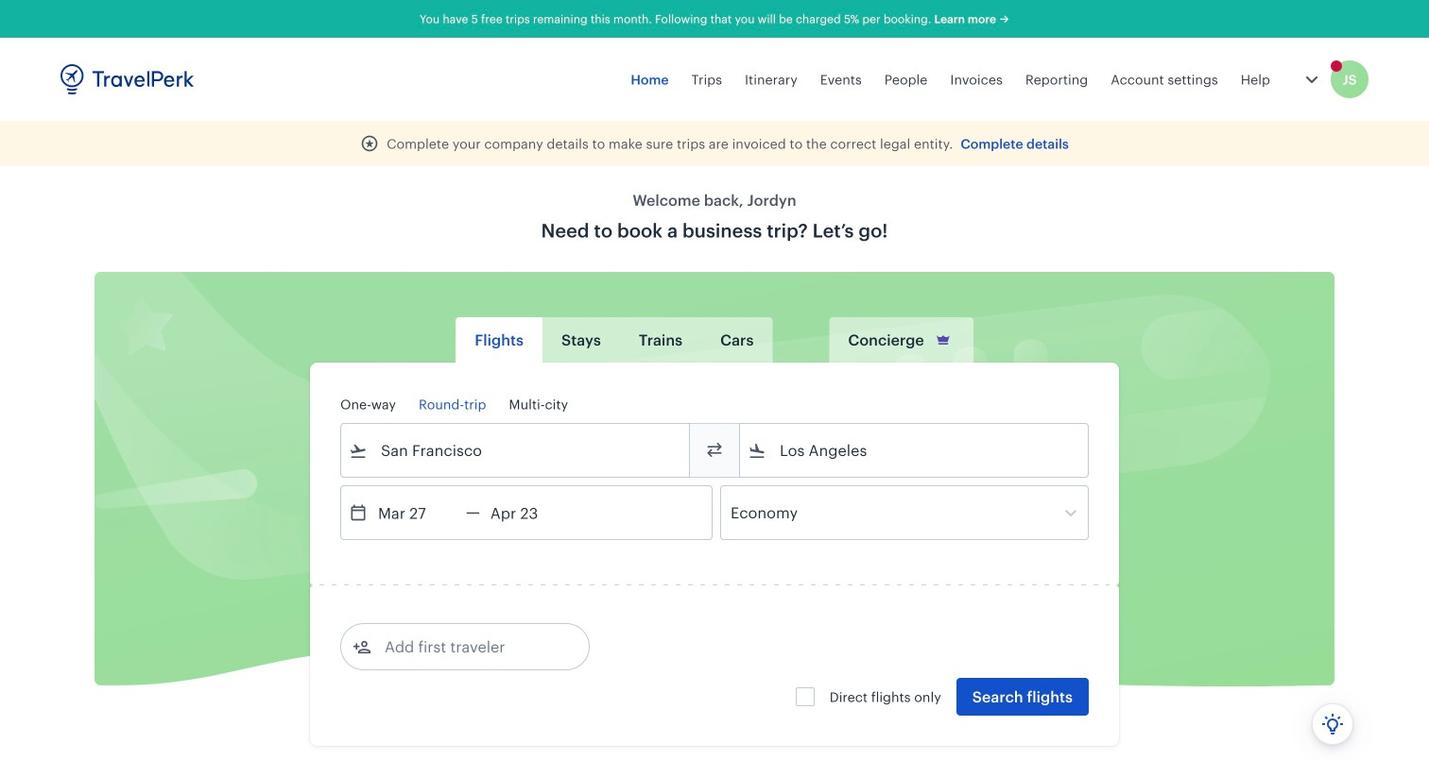 Task type: vqa. For each thing, say whether or not it's contained in the screenshot.
Choose Wednesday, April 10, 2024 as your check-out date. It's available. image on the right of page
no



Task type: locate. For each thing, give the bounding box(es) containing it.
Depart text field
[[368, 487, 466, 540]]

To search field
[[767, 436, 1063, 466]]

From search field
[[368, 436, 664, 466]]

Return text field
[[480, 487, 578, 540]]



Task type: describe. For each thing, give the bounding box(es) containing it.
Add first traveler search field
[[371, 632, 568, 663]]



